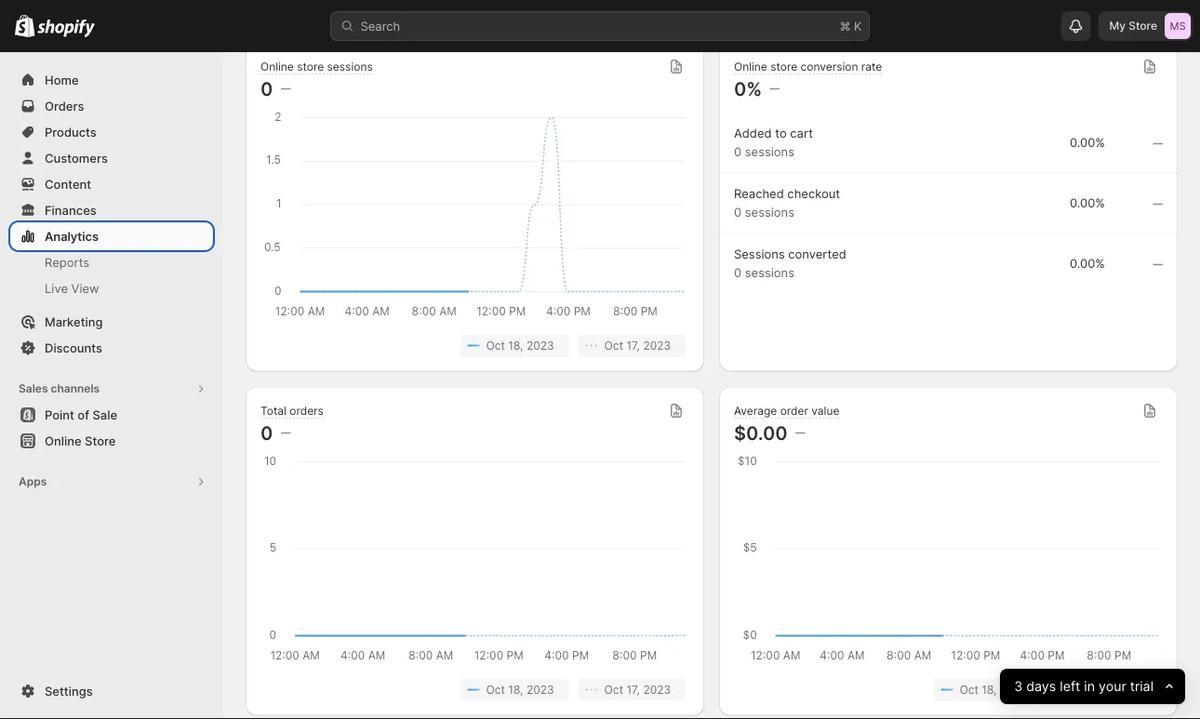 Task type: vqa. For each thing, say whether or not it's contained in the screenshot.
3 days left in your trial
yes



Task type: locate. For each thing, give the bounding box(es) containing it.
0.00%
[[1071, 135, 1106, 150], [1071, 196, 1106, 210], [1071, 256, 1106, 271]]

$0.00
[[734, 422, 788, 445]]

sessions down to
[[745, 145, 795, 159]]

sessions
[[327, 60, 373, 74], [745, 145, 795, 159], [745, 205, 795, 220], [745, 266, 795, 280]]

no change image for added to cart
[[1153, 136, 1164, 151]]

live view link
[[11, 276, 212, 302]]

store
[[1129, 19, 1158, 33], [85, 434, 116, 448]]

online store sessions button
[[261, 60, 373, 75]]

sales channels button
[[11, 376, 212, 402]]

store right my
[[1129, 19, 1158, 33]]

oct 18, 2023 for value
[[960, 684, 1028, 697]]

sessions down the search
[[327, 60, 373, 74]]

store down sale at the bottom of page
[[85, 434, 116, 448]]

oct 17, 2023 button for value
[[1052, 679, 1160, 701]]

online store sessions
[[261, 60, 373, 74]]

days
[[1027, 679, 1057, 695]]

0 vertical spatial no change image
[[1153, 136, 1164, 151]]

store
[[297, 60, 324, 74], [771, 60, 798, 74]]

0 horizontal spatial online
[[45, 434, 82, 448]]

1 0.00% from the top
[[1071, 135, 1106, 150]]

1 vertical spatial store
[[85, 434, 116, 448]]

sessions down sessions
[[745, 266, 795, 280]]

0 inside added to cart 0 sessions
[[734, 145, 742, 159]]

order
[[781, 404, 809, 418]]

store for online store
[[85, 434, 116, 448]]

converted
[[789, 247, 847, 262]]

search
[[361, 19, 401, 33]]

total orders
[[261, 404, 324, 418]]

finances
[[45, 203, 97, 217]]

marketing link
[[11, 309, 212, 335]]

conversion
[[801, 60, 859, 74]]

total orders button
[[261, 404, 324, 420]]

2 vertical spatial 0.00%
[[1071, 256, 1106, 271]]

orders
[[45, 99, 84, 113]]

2 store from the left
[[771, 60, 798, 74]]

online
[[261, 60, 294, 74], [734, 60, 768, 74], [45, 434, 82, 448]]

18,
[[508, 339, 524, 352], [508, 684, 524, 697], [982, 684, 998, 697]]

sessions
[[734, 247, 785, 262]]

1 horizontal spatial store
[[771, 60, 798, 74]]

oct 18, 2023
[[486, 339, 554, 352], [486, 684, 554, 697], [960, 684, 1028, 697]]

store for 0%
[[771, 60, 798, 74]]

list for total orders
[[264, 679, 686, 701]]

store for my store
[[1129, 19, 1158, 33]]

18, for value
[[982, 684, 998, 697]]

no change image
[[281, 81, 291, 96], [770, 81, 780, 96], [1153, 197, 1164, 212], [796, 426, 806, 441]]

0.00% for reached checkout
[[1071, 196, 1106, 210]]

0 vertical spatial store
[[1129, 19, 1158, 33]]

oct 18, 2023 for sessions
[[486, 339, 554, 352]]

settings
[[45, 684, 93, 699]]

shopify image
[[15, 15, 35, 37], [37, 19, 95, 38]]

of
[[78, 408, 89, 422]]

no change image
[[1153, 136, 1164, 151], [1153, 257, 1164, 272], [281, 426, 291, 441]]

my store image
[[1165, 13, 1192, 39]]

1 horizontal spatial store
[[1129, 19, 1158, 33]]

oct
[[486, 339, 505, 352], [605, 339, 624, 352], [486, 684, 505, 697], [605, 684, 624, 697], [960, 684, 979, 697], [1078, 684, 1098, 697]]

0.00% for sessions converted
[[1071, 256, 1106, 271]]

apps button
[[11, 469, 212, 495]]

2023 for oct 17, 2023 button associated with sessions
[[644, 339, 671, 352]]

orders link
[[11, 93, 212, 119]]

online for 0%
[[734, 60, 768, 74]]

0 down the "added"
[[734, 145, 742, 159]]

17,
[[627, 339, 641, 352], [627, 684, 641, 697], [1101, 684, 1114, 697]]

0 down reached
[[734, 205, 742, 220]]

store inside dropdown button
[[297, 60, 324, 74]]

3
[[1015, 679, 1023, 695]]

rate
[[862, 60, 883, 74]]

0 horizontal spatial store
[[297, 60, 324, 74]]

reached checkout 0 sessions
[[734, 187, 841, 220]]

online store conversion rate button
[[734, 60, 883, 75]]

0 horizontal spatial store
[[85, 434, 116, 448]]

marketing
[[45, 315, 103, 329]]

online inside dropdown button
[[734, 60, 768, 74]]

store inside button
[[85, 434, 116, 448]]

oct 18, 2023 button
[[460, 335, 569, 357], [460, 679, 569, 701], [934, 679, 1043, 701]]

online inside dropdown button
[[261, 60, 294, 74]]

oct 17, 2023 button for sessions
[[579, 335, 686, 357]]

online store
[[45, 434, 116, 448]]

1 store from the left
[[297, 60, 324, 74]]

live
[[45, 281, 68, 296]]

0 down sessions
[[734, 266, 742, 280]]

view
[[71, 281, 99, 296]]

0 vertical spatial 0.00%
[[1071, 135, 1106, 150]]

0
[[261, 77, 273, 100], [734, 145, 742, 159], [734, 205, 742, 220], [734, 266, 742, 280], [261, 422, 273, 445]]

online store link
[[11, 428, 212, 454]]

list
[[264, 0, 686, 13], [264, 335, 686, 357], [264, 679, 686, 701], [738, 679, 1160, 701]]

trial
[[1131, 679, 1154, 695]]

0.00% for added to cart
[[1071, 135, 1106, 150]]

oct 17, 2023 button
[[579, 335, 686, 357], [579, 679, 686, 701], [1052, 679, 1160, 701]]

3 0.00% from the top
[[1071, 256, 1106, 271]]

sale
[[93, 408, 117, 422]]

0 inside reached checkout 0 sessions
[[734, 205, 742, 220]]

1 vertical spatial 0.00%
[[1071, 196, 1106, 210]]

added to cart 0 sessions
[[734, 126, 813, 159]]

1 horizontal spatial online
[[261, 60, 294, 74]]

0 inside sessions converted 0 sessions
[[734, 266, 742, 280]]

2 0.00% from the top
[[1071, 196, 1106, 210]]

settings link
[[11, 679, 212, 705]]

sessions inside sessions converted 0 sessions
[[745, 266, 795, 280]]

2 horizontal spatial online
[[734, 60, 768, 74]]

2 vertical spatial no change image
[[281, 426, 291, 441]]

added
[[734, 126, 772, 141]]

online for 0
[[261, 60, 294, 74]]

no change image for sessions converted
[[1153, 257, 1164, 272]]

total
[[261, 404, 287, 418]]

store inside dropdown button
[[771, 60, 798, 74]]

sessions down reached
[[745, 205, 795, 220]]

oct 18, 2023 button for sessions
[[460, 335, 569, 357]]

home link
[[11, 67, 212, 93]]

2023
[[527, 339, 554, 352], [644, 339, 671, 352], [527, 684, 554, 697], [644, 684, 671, 697], [1001, 684, 1028, 697], [1117, 684, 1145, 697]]

oct 17, 2023
[[605, 339, 671, 352], [605, 684, 671, 697], [1078, 684, 1145, 697]]

home
[[45, 73, 79, 87]]

1 vertical spatial no change image
[[1153, 257, 1164, 272]]

store for 0
[[297, 60, 324, 74]]



Task type: describe. For each thing, give the bounding box(es) containing it.
sessions inside added to cart 0 sessions
[[745, 145, 795, 159]]

average
[[734, 404, 778, 418]]

discounts link
[[11, 335, 212, 361]]

sessions converted 0 sessions
[[734, 247, 847, 280]]

products link
[[11, 119, 212, 145]]

sales
[[19, 382, 48, 396]]

customers link
[[11, 145, 212, 171]]

1 horizontal spatial shopify image
[[37, 19, 95, 38]]

3 days left in your trial
[[1015, 679, 1154, 695]]

reports link
[[11, 249, 212, 276]]

content
[[45, 177, 91, 191]]

0 down total
[[261, 422, 273, 445]]

point of sale link
[[11, 402, 212, 428]]

content link
[[11, 171, 212, 197]]

in
[[1085, 679, 1095, 695]]

left
[[1060, 679, 1081, 695]]

analytics
[[45, 229, 99, 243]]

0 down the "online store sessions" dropdown button
[[261, 77, 273, 100]]

your
[[1099, 679, 1127, 695]]

customers
[[45, 151, 108, 165]]

point of sale button
[[0, 402, 223, 428]]

online inside button
[[45, 434, 82, 448]]

value
[[812, 404, 840, 418]]

discounts
[[45, 341, 102, 355]]

orders
[[290, 404, 324, 418]]

cart
[[791, 126, 813, 141]]

⌘
[[840, 19, 851, 33]]

no change image for $0.00
[[796, 426, 806, 441]]

oct 17, 2023 for sessions
[[605, 339, 671, 352]]

to
[[776, 126, 787, 141]]

list for average order value
[[738, 679, 1160, 701]]

sessions inside dropdown button
[[327, 60, 373, 74]]

checkout
[[788, 187, 841, 201]]

no change image for 0%
[[770, 81, 780, 96]]

reached
[[734, 187, 784, 201]]

sessions inside reached checkout 0 sessions
[[745, 205, 795, 220]]

reports
[[45, 255, 90, 269]]

2023 for 'oct 18, 2023' button related to sessions
[[527, 339, 554, 352]]

oct 17, 2023 for value
[[1078, 684, 1145, 697]]

finances link
[[11, 197, 212, 223]]

no change image for 0
[[281, 81, 291, 96]]

channels
[[51, 382, 100, 396]]

18, for sessions
[[508, 339, 524, 352]]

17, for sessions
[[627, 339, 641, 352]]

my
[[1110, 19, 1126, 33]]

sales channels
[[19, 382, 100, 396]]

my store
[[1110, 19, 1158, 33]]

average order value
[[734, 404, 840, 418]]

0%
[[734, 77, 763, 100]]

online store conversion rate
[[734, 60, 883, 74]]

17, for value
[[1101, 684, 1114, 697]]

list for online store sessions
[[264, 335, 686, 357]]

average order value button
[[734, 404, 840, 420]]

online store button
[[0, 428, 223, 454]]

k
[[855, 19, 862, 33]]

products
[[45, 125, 97, 139]]

live view
[[45, 281, 99, 296]]

⌘ k
[[840, 19, 862, 33]]

apps
[[19, 475, 47, 489]]

3 days left in your trial button
[[1000, 669, 1186, 705]]

oct 18, 2023 button for value
[[934, 679, 1043, 701]]

point
[[45, 408, 74, 422]]

2023 for oct 17, 2023 button associated with value
[[1117, 684, 1145, 697]]

point of sale
[[45, 408, 117, 422]]

analytics link
[[11, 223, 212, 249]]

2023 for value's 'oct 18, 2023' button
[[1001, 684, 1028, 697]]

0 horizontal spatial shopify image
[[15, 15, 35, 37]]



